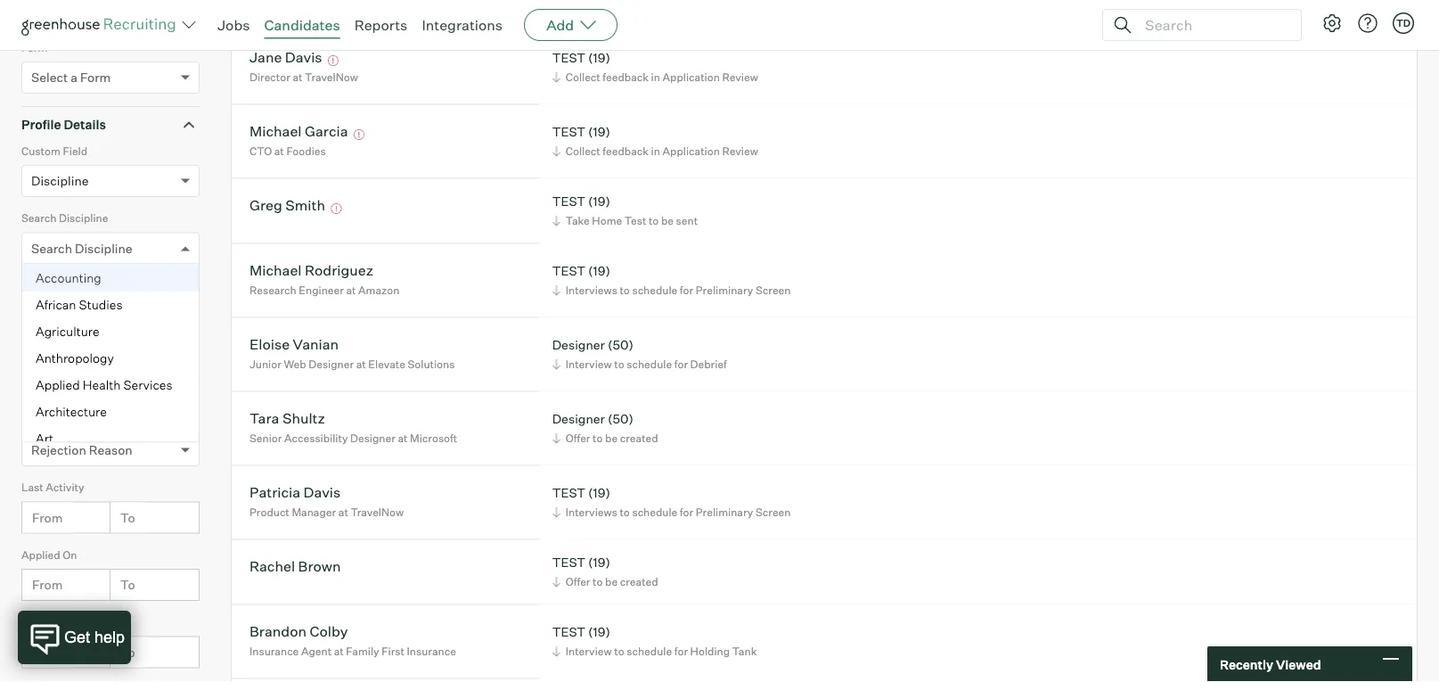 Task type: locate. For each thing, give the bounding box(es) containing it.
preliminary for michael rodriguez
[[696, 284, 754, 297]]

from down last activity
[[32, 510, 63, 525]]

2 interviews to schedule for preliminary screen link from the top
[[550, 504, 796, 521]]

be inside designer (50) offer to be created
[[605, 432, 618, 445]]

search discipline up accounting
[[31, 240, 133, 256]]

travelnow down jane davis has been in application review for more than 5 days icon
[[305, 71, 358, 84]]

schedule
[[633, 284, 678, 297], [627, 358, 672, 371], [633, 506, 678, 519], [627, 645, 672, 658]]

test
[[553, 50, 586, 65], [553, 124, 586, 139], [553, 193, 586, 209], [553, 263, 586, 278], [553, 485, 586, 500], [553, 554, 586, 570], [553, 624, 586, 639]]

0 vertical spatial search
[[21, 211, 57, 225]]

2 test (19) interviews to schedule for preliminary screen from the top
[[553, 485, 791, 519]]

schedule left debrief
[[627, 358, 672, 371]]

designer inside designer (50) interview to schedule for debrief
[[553, 337, 605, 352]]

1 collect feedback in application review link from the top
[[550, 69, 763, 86]]

status down agriculture
[[21, 346, 54, 359]]

search up accounting
[[31, 240, 72, 256]]

0 vertical spatial davis
[[285, 48, 322, 66]]

to up designer (50) offer to be created
[[615, 358, 625, 371]]

Pending submission checkbox
[[25, 10, 37, 22]]

2 offer to be created link from the top
[[550, 573, 663, 590]]

1 application from the top
[[663, 71, 720, 84]]

1 vertical spatial (50)
[[608, 411, 634, 426]]

at left the elevate
[[356, 358, 366, 371]]

rejection reason
[[21, 413, 108, 427], [31, 442, 133, 458]]

created up test (19) interview to schedule for holding tank
[[620, 575, 659, 589]]

jobs
[[218, 16, 250, 34]]

1 vertical spatial candidate
[[31, 308, 91, 323]]

for for davis
[[680, 506, 694, 519]]

add
[[547, 16, 574, 34]]

from down applied on
[[32, 577, 63, 593]]

2 test (19) collect feedback in application review from the top
[[553, 124, 759, 158]]

interview for designer
[[566, 358, 612, 371]]

1 (19) from the top
[[589, 50, 611, 65]]

custom field element
[[21, 142, 200, 210]]

discipline down "custom field" at the top left
[[31, 173, 89, 189]]

michael inside michael rodriguez research engineer at amazon
[[250, 261, 302, 279]]

0 vertical spatial be
[[662, 214, 674, 228]]

1 vertical spatial interviews
[[566, 506, 618, 519]]

be
[[662, 214, 674, 228], [605, 432, 618, 445], [605, 575, 618, 589]]

candidates
[[264, 16, 340, 34]]

1 michael from the top
[[250, 122, 302, 140]]

interviews to schedule for preliminary screen link
[[550, 282, 796, 299], [550, 504, 796, 521]]

interviews down take
[[566, 284, 618, 297]]

at left microsoft
[[398, 432, 408, 445]]

1 vertical spatial michael
[[250, 261, 302, 279]]

1 test (19) interviews to schedule for preliminary screen from the top
[[553, 263, 791, 297]]

1 to from the top
[[120, 510, 135, 525]]

offer to be created link for (50)
[[550, 430, 663, 447]]

accounting option
[[22, 265, 199, 291]]

brandon
[[250, 623, 307, 640]]

2 preliminary from the top
[[696, 506, 754, 519]]

0 vertical spatial candidate
[[21, 279, 73, 292]]

2 vertical spatial be
[[605, 575, 618, 589]]

foodies
[[287, 145, 326, 158]]

1 vertical spatial interview
[[566, 645, 612, 658]]

designer (50) interview to schedule for debrief
[[553, 337, 727, 371]]

designer
[[553, 337, 605, 352], [309, 358, 354, 371], [553, 411, 605, 426], [350, 432, 396, 445]]

(50) inside designer (50) offer to be created
[[608, 411, 634, 426]]

pending
[[44, 10, 87, 25]]

designer down interview to schedule for debrief link
[[553, 411, 605, 426]]

0 horizontal spatial insurance
[[250, 645, 299, 658]]

3 test from the top
[[553, 193, 586, 209]]

davis up the director at travelnow
[[285, 48, 322, 66]]

discipline up accounting option
[[75, 240, 133, 256]]

0 vertical spatial rejection
[[21, 413, 69, 427]]

0 vertical spatial michael
[[250, 122, 302, 140]]

1 vertical spatial search discipline
[[31, 240, 133, 256]]

0 vertical spatial interview
[[566, 358, 612, 371]]

form element
[[21, 39, 200, 106]]

sent
[[676, 214, 698, 228]]

on
[[63, 548, 77, 561], [51, 615, 66, 629]]

1 vertical spatial feedback
[[603, 145, 649, 158]]

2 collect feedback in application review link from the top
[[550, 143, 763, 160]]

to up test (19) interview to schedule for holding tank
[[593, 575, 603, 589]]

architecture
[[36, 404, 107, 419]]

rejection up last activity
[[31, 442, 86, 458]]

status down the anthropology
[[31, 375, 69, 391]]

1 test (19) collect feedback in application review from the top
[[553, 50, 759, 84]]

0 vertical spatial status
[[21, 346, 54, 359]]

search
[[21, 211, 57, 225], [31, 240, 72, 256]]

1 preliminary from the top
[[696, 284, 754, 297]]

0 vertical spatial collect
[[566, 71, 601, 84]]

1 vertical spatial rejection
[[31, 442, 86, 458]]

designer right accessibility
[[350, 432, 396, 445]]

interview inside designer (50) interview to schedule for debrief
[[566, 358, 612, 371]]

1 vertical spatial applied
[[21, 548, 60, 561]]

interviews for patricia davis
[[566, 506, 618, 519]]

solutions
[[408, 358, 455, 371]]

applied
[[36, 377, 80, 392], [21, 548, 60, 561]]

offer inside test (19) offer to be created
[[566, 575, 591, 589]]

0 vertical spatial created
[[620, 432, 659, 445]]

3 to from the top
[[120, 644, 135, 660]]

1 vertical spatial created
[[620, 575, 659, 589]]

davis for patricia
[[304, 483, 341, 501]]

1 vertical spatial offer to be created link
[[550, 573, 663, 590]]

schedule left holding
[[627, 645, 672, 658]]

custom
[[21, 144, 60, 158]]

2 test from the top
[[553, 124, 586, 139]]

created inside test (19) offer to be created
[[620, 575, 659, 589]]

6 test from the top
[[553, 554, 586, 570]]

senior
[[250, 432, 282, 445]]

on down activity
[[63, 548, 77, 561]]

2 interview from the top
[[566, 645, 612, 658]]

greg smith has been in take home test for more than 7 days image
[[328, 203, 345, 214]]

schedule up designer (50) interview to schedule for debrief
[[633, 284, 678, 297]]

schedule up test (19) offer to be created
[[633, 506, 678, 519]]

to right test
[[649, 214, 659, 228]]

0 vertical spatial offer
[[566, 432, 591, 445]]

0 vertical spatial on
[[63, 548, 77, 561]]

(50) inside designer (50) interview to schedule for debrief
[[608, 337, 634, 352]]

1 (50) from the top
[[608, 337, 634, 352]]

7 test from the top
[[553, 624, 586, 639]]

insurance right first
[[407, 645, 456, 658]]

0 vertical spatial interviews to schedule for preliminary screen link
[[550, 282, 796, 299]]

1 interviews to schedule for preliminary screen link from the top
[[550, 282, 796, 299]]

1 created from the top
[[620, 432, 659, 445]]

2 offer from the top
[[566, 575, 591, 589]]

(19)
[[589, 50, 611, 65], [589, 124, 611, 139], [589, 193, 611, 209], [589, 263, 611, 278], [589, 485, 611, 500], [589, 554, 611, 570], [589, 624, 611, 639]]

interviews to schedule for preliminary screen link for davis
[[550, 504, 796, 521]]

1 review from the top
[[723, 71, 759, 84]]

schedule inside test (19) interview to schedule for holding tank
[[627, 645, 672, 658]]

(50)
[[608, 337, 634, 352], [608, 411, 634, 426]]

2 to from the top
[[120, 577, 135, 593]]

feedback up test (19) take home test to be sent
[[603, 145, 649, 158]]

be inside test (19) take home test to be sent
[[662, 214, 674, 228]]

1 vertical spatial interviews to schedule for preliminary screen link
[[550, 504, 796, 521]]

1 vertical spatial review
[[723, 145, 759, 158]]

for
[[680, 284, 694, 297], [675, 358, 688, 371], [680, 506, 694, 519], [675, 645, 688, 658]]

interviews up test (19) offer to be created
[[566, 506, 618, 519]]

list box containing accounting
[[22, 265, 199, 452]]

at
[[293, 71, 303, 84], [274, 145, 284, 158], [346, 284, 356, 297], [356, 358, 366, 371], [398, 432, 408, 445], [339, 506, 348, 519], [334, 645, 344, 658]]

for inside designer (50) interview to schedule for debrief
[[675, 358, 688, 371]]

1 interview from the top
[[566, 358, 612, 371]]

1 vertical spatial candidate tag
[[31, 308, 116, 323]]

0 vertical spatial (50)
[[608, 337, 634, 352]]

tag
[[75, 279, 94, 292], [94, 308, 116, 323]]

None field
[[31, 233, 36, 264]]

anthropology
[[36, 350, 114, 366]]

on for hired on
[[51, 615, 66, 629]]

2 review from the top
[[723, 145, 759, 158]]

1 vertical spatial collect
[[566, 145, 601, 158]]

schedule inside designer (50) interview to schedule for debrief
[[627, 358, 672, 371]]

michael up research on the top of the page
[[250, 261, 302, 279]]

2 interviews from the top
[[566, 506, 618, 519]]

at down 'rodriguez'
[[346, 284, 356, 297]]

davis
[[285, 48, 322, 66], [304, 483, 341, 501]]

(50) down interview to schedule for debrief link
[[608, 411, 634, 426]]

applied for applied on
[[21, 548, 60, 561]]

6 (19) from the top
[[589, 554, 611, 570]]

interview down test (19) offer to be created
[[566, 645, 612, 658]]

to inside designer (50) offer to be created
[[593, 432, 603, 445]]

activity
[[46, 481, 84, 494]]

at down colby
[[334, 645, 344, 658]]

applied up the architecture on the bottom left of page
[[36, 377, 80, 392]]

0 vertical spatial candidate tag
[[21, 279, 94, 292]]

in
[[651, 71, 661, 84], [651, 145, 661, 158]]

michael inside michael garcia link
[[250, 122, 302, 140]]

0 vertical spatial to
[[120, 510, 135, 525]]

agriculture
[[36, 323, 99, 339]]

7 (19) from the top
[[589, 624, 611, 639]]

(50) for eloise vanian
[[608, 337, 634, 352]]

offer to be created link up test (19) interview to schedule for holding tank
[[550, 573, 663, 590]]

offer to be created link down interview to schedule for debrief link
[[550, 430, 663, 447]]

1 vertical spatial collect feedback in application review link
[[550, 143, 763, 160]]

pending submission
[[44, 10, 151, 25]]

at inside tara shultz senior accessibility designer at microsoft
[[398, 432, 408, 445]]

rejection reason up 'art'
[[21, 413, 108, 427]]

search discipline
[[21, 211, 108, 225], [31, 240, 133, 256]]

0 vertical spatial applied
[[36, 377, 80, 392]]

screen
[[756, 284, 791, 297], [756, 506, 791, 519]]

1 vertical spatial discipline
[[59, 211, 108, 225]]

screen for michael rodriguez
[[756, 284, 791, 297]]

applied up hired on
[[21, 548, 60, 561]]

1 offer from the top
[[566, 432, 591, 445]]

tara
[[250, 409, 279, 427]]

designer down vanian
[[309, 358, 354, 371]]

reason down architecture option
[[89, 442, 133, 458]]

at inside brandon colby insurance agent at family first insurance
[[334, 645, 344, 658]]

candidate down accounting
[[31, 308, 91, 323]]

designer inside eloise vanian junior web designer at elevate solutions
[[309, 358, 354, 371]]

discipline inside custom field "element"
[[31, 173, 89, 189]]

michael for michael rodriguez research engineer at amazon
[[250, 261, 302, 279]]

search discipline down the discipline option
[[21, 211, 108, 225]]

0 vertical spatial reason
[[71, 413, 108, 427]]

interviews for michael rodriguez
[[566, 284, 618, 297]]

interviews
[[566, 284, 618, 297], [566, 506, 618, 519]]

to down test (19) offer to be created
[[615, 645, 625, 658]]

profile details
[[21, 117, 106, 133]]

form down pending submission checkbox
[[21, 41, 48, 54]]

search down the discipline option
[[21, 211, 57, 225]]

agriculture option
[[22, 318, 199, 345]]

0 vertical spatial test (19) collect feedback in application review
[[553, 50, 759, 84]]

3 from from the top
[[32, 644, 63, 660]]

candidate up african
[[21, 279, 73, 292]]

services
[[123, 377, 173, 392]]

accounting
[[36, 270, 101, 285]]

for for rodriguez
[[680, 284, 694, 297]]

(50) up interview to schedule for debrief link
[[608, 337, 634, 352]]

candidate tag element
[[21, 277, 200, 344]]

preliminary
[[696, 284, 754, 297], [696, 506, 754, 519]]

td button
[[1394, 12, 1415, 34]]

tara shultz link
[[250, 409, 325, 430]]

michael garcia has been in application review for more than 5 days image
[[351, 129, 367, 140]]

0 horizontal spatial form
[[21, 41, 48, 54]]

davis inside patricia davis product manager at travelnow
[[304, 483, 341, 501]]

select a form
[[31, 70, 111, 85]]

2 vertical spatial to
[[120, 644, 135, 660]]

to
[[120, 510, 135, 525], [120, 577, 135, 593], [120, 644, 135, 660]]

1 vertical spatial to
[[120, 577, 135, 593]]

offer to be created link for (19)
[[550, 573, 663, 590]]

collect up take
[[566, 145, 601, 158]]

candidates link
[[264, 16, 340, 34]]

created down interview to schedule for debrief link
[[620, 432, 659, 445]]

to
[[649, 214, 659, 228], [620, 284, 630, 297], [615, 358, 625, 371], [593, 432, 603, 445], [620, 506, 630, 519], [593, 575, 603, 589], [615, 645, 625, 658]]

rachel brown link
[[250, 557, 341, 578]]

0 vertical spatial screen
[[756, 284, 791, 297]]

1 vertical spatial reason
[[89, 442, 133, 458]]

1 vertical spatial in
[[651, 145, 661, 158]]

at inside eloise vanian junior web designer at elevate solutions
[[356, 358, 366, 371]]

research
[[250, 284, 297, 297]]

discipline down the discipline option
[[59, 211, 108, 225]]

2 in from the top
[[651, 145, 661, 158]]

2 created from the top
[[620, 575, 659, 589]]

1 horizontal spatial form
[[80, 70, 111, 85]]

michael rodriguez research engineer at amazon
[[250, 261, 400, 297]]

interview inside test (19) interview to schedule for holding tank
[[566, 645, 612, 658]]

2 vertical spatial from
[[32, 644, 63, 660]]

3 (19) from the top
[[589, 193, 611, 209]]

1 screen from the top
[[756, 284, 791, 297]]

1 vertical spatial tag
[[94, 308, 116, 323]]

0 vertical spatial feedback
[[603, 71, 649, 84]]

offer for test
[[566, 575, 591, 589]]

michael
[[250, 122, 302, 140], [250, 261, 302, 279]]

rejection reason down the architecture on the bottom left of page
[[31, 442, 133, 458]]

at right manager
[[339, 506, 348, 519]]

1 vertical spatial travelnow
[[351, 506, 404, 519]]

for for vanian
[[675, 358, 688, 371]]

0 vertical spatial test (19) interviews to schedule for preliminary screen
[[553, 263, 791, 297]]

collect feedback in application review link
[[550, 69, 763, 86], [550, 143, 763, 160]]

applied inside option
[[36, 377, 80, 392]]

review
[[723, 71, 759, 84], [723, 145, 759, 158]]

test (19) interviews to schedule for preliminary screen
[[553, 263, 791, 297], [553, 485, 791, 519]]

created for (19)
[[620, 575, 659, 589]]

rodriguez
[[305, 261, 374, 279]]

travelnow right manager
[[351, 506, 404, 519]]

status
[[21, 346, 54, 359], [31, 375, 69, 391]]

1 vertical spatial search
[[31, 240, 72, 256]]

offer for designer
[[566, 432, 591, 445]]

2 michael from the top
[[250, 261, 302, 279]]

to inside designer (50) interview to schedule for debrief
[[615, 358, 625, 371]]

test (19) collect feedback in application review
[[553, 50, 759, 84], [553, 124, 759, 158]]

elevate
[[369, 358, 406, 371]]

created inside designer (50) offer to be created
[[620, 432, 659, 445]]

designer up interview to schedule for debrief link
[[553, 337, 605, 352]]

to down interview to schedule for debrief link
[[593, 432, 603, 445]]

designer inside tara shultz senior accessibility designer at microsoft
[[350, 432, 396, 445]]

0 vertical spatial offer to be created link
[[550, 430, 663, 447]]

jane
[[250, 48, 282, 66]]

2 screen from the top
[[756, 506, 791, 519]]

created
[[620, 432, 659, 445], [620, 575, 659, 589]]

list box
[[22, 265, 199, 452]]

be inside test (19) offer to be created
[[605, 575, 618, 589]]

applied health services option
[[22, 372, 199, 398]]

1 vertical spatial test (19) interviews to schedule for preliminary screen
[[553, 485, 791, 519]]

1 offer to be created link from the top
[[550, 430, 663, 447]]

be up test (19) interview to schedule for holding tank
[[605, 575, 618, 589]]

select
[[31, 70, 68, 85]]

1 horizontal spatial insurance
[[407, 645, 456, 658]]

interview up designer (50) offer to be created
[[566, 358, 612, 371]]

offer inside designer (50) offer to be created
[[566, 432, 591, 445]]

architecture option
[[22, 398, 199, 425]]

1 vertical spatial application
[[663, 145, 720, 158]]

0 vertical spatial preliminary
[[696, 284, 754, 297]]

first
[[382, 645, 405, 658]]

feedback
[[603, 71, 649, 84], [603, 145, 649, 158]]

test (19) interview to schedule for holding tank
[[553, 624, 757, 658]]

0 vertical spatial from
[[32, 510, 63, 525]]

2 from from the top
[[32, 577, 63, 593]]

1 collect from the top
[[566, 71, 601, 84]]

michael up cto at foodies
[[250, 122, 302, 140]]

be left sent
[[662, 214, 674, 228]]

integrations
[[422, 16, 503, 34]]

0 vertical spatial review
[[723, 71, 759, 84]]

candidate tag
[[21, 279, 94, 292], [31, 308, 116, 323]]

form right a
[[80, 70, 111, 85]]

feedback down the add popup button
[[603, 71, 649, 84]]

reports link
[[355, 16, 408, 34]]

1 insurance from the left
[[250, 645, 299, 658]]

from down hired on
[[32, 644, 63, 660]]

on right hired
[[51, 615, 66, 629]]

from for hired
[[32, 644, 63, 660]]

1 vertical spatial davis
[[304, 483, 341, 501]]

1 in from the top
[[651, 71, 661, 84]]

reason down health
[[71, 413, 108, 427]]

0 vertical spatial collect feedback in application review link
[[550, 69, 763, 86]]

profile
[[21, 117, 61, 133]]

0 vertical spatial in
[[651, 71, 661, 84]]

1 vertical spatial on
[[51, 615, 66, 629]]

1 from from the top
[[32, 510, 63, 525]]

collect
[[566, 71, 601, 84], [566, 145, 601, 158]]

rejection up 'art'
[[21, 413, 69, 427]]

collect feedback in application review link for garcia
[[550, 143, 763, 160]]

2 (50) from the top
[[608, 411, 634, 426]]

1 vertical spatial offer
[[566, 575, 591, 589]]

1 vertical spatial screen
[[756, 506, 791, 519]]

be down interview to schedule for debrief link
[[605, 432, 618, 445]]

1 vertical spatial test (19) collect feedback in application review
[[553, 124, 759, 158]]

0 vertical spatial application
[[663, 71, 720, 84]]

davis up manager
[[304, 483, 341, 501]]

insurance down brandon
[[250, 645, 299, 658]]

0 vertical spatial interviews
[[566, 284, 618, 297]]

collect down the add popup button
[[566, 71, 601, 84]]

0 vertical spatial tag
[[75, 279, 94, 292]]

1 vertical spatial status
[[31, 375, 69, 391]]

1 interviews from the top
[[566, 284, 618, 297]]

0 vertical spatial discipline
[[31, 173, 89, 189]]

1 vertical spatial be
[[605, 432, 618, 445]]

1 vertical spatial preliminary
[[696, 506, 754, 519]]

1 vertical spatial from
[[32, 577, 63, 593]]

michael garcia link
[[250, 122, 348, 143]]



Task type: describe. For each thing, give the bounding box(es) containing it.
from for applied
[[32, 577, 63, 593]]

1 test from the top
[[553, 50, 586, 65]]

greg smith link
[[250, 196, 325, 217]]

2 vertical spatial discipline
[[75, 240, 133, 256]]

jane davis
[[250, 48, 322, 66]]

integrations link
[[422, 16, 503, 34]]

african studies
[[36, 297, 123, 312]]

art option
[[22, 425, 199, 452]]

holding
[[691, 645, 730, 658]]

tara shultz senior accessibility designer at microsoft
[[250, 409, 458, 445]]

at down jane davis link at the top of the page
[[293, 71, 303, 84]]

(50) for tara shultz
[[608, 411, 634, 426]]

to inside test (19) interview to schedule for holding tank
[[615, 645, 625, 658]]

at inside michael rodriguez research engineer at amazon
[[346, 284, 356, 297]]

1 vertical spatial form
[[80, 70, 111, 85]]

patricia davis product manager at travelnow
[[250, 483, 404, 519]]

td button
[[1390, 9, 1419, 37]]

test
[[625, 214, 647, 228]]

2 (19) from the top
[[589, 124, 611, 139]]

hired on
[[21, 615, 66, 629]]

(19) inside test (19) offer to be created
[[589, 554, 611, 570]]

health
[[83, 377, 121, 392]]

schedule for davis
[[633, 506, 678, 519]]

list box inside search discipline 'element'
[[22, 265, 199, 452]]

rachel brown
[[250, 557, 341, 575]]

michael rodriguez link
[[250, 261, 374, 282]]

studies
[[79, 297, 123, 312]]

interviews to schedule for preliminary screen link for rodriguez
[[550, 282, 796, 299]]

configure image
[[1322, 12, 1344, 34]]

be for test (19)
[[605, 575, 618, 589]]

to for applied on
[[120, 577, 135, 593]]

at right cto at the left top of the page
[[274, 145, 284, 158]]

manager
[[292, 506, 336, 519]]

2 application from the top
[[663, 145, 720, 158]]

(19) inside test (19) take home test to be sent
[[589, 193, 611, 209]]

director
[[250, 71, 291, 84]]

family
[[346, 645, 379, 658]]

0 vertical spatial form
[[21, 41, 48, 54]]

interview to schedule for debrief link
[[550, 356, 732, 373]]

jobs link
[[218, 16, 250, 34]]

field
[[63, 144, 87, 158]]

cto
[[250, 145, 272, 158]]

brandon colby link
[[250, 623, 348, 643]]

african studies option
[[22, 291, 199, 318]]

0 vertical spatial search discipline
[[21, 211, 108, 225]]

jane davis link
[[250, 48, 322, 69]]

reports
[[355, 16, 408, 34]]

to inside test (19) take home test to be sent
[[649, 214, 659, 228]]

be for designer (50)
[[605, 432, 618, 445]]

greg
[[250, 196, 282, 214]]

anthropology option
[[22, 345, 199, 372]]

eloise vanian junior web designer at elevate solutions
[[250, 335, 455, 371]]

patricia
[[250, 483, 301, 501]]

microsoft
[[410, 432, 458, 445]]

agent
[[301, 645, 332, 658]]

on for applied on
[[63, 548, 77, 561]]

custom field
[[21, 144, 87, 158]]

to inside test (19) offer to be created
[[593, 575, 603, 589]]

test (19) take home test to be sent
[[553, 193, 698, 228]]

tank
[[733, 645, 757, 658]]

garcia
[[305, 122, 348, 140]]

0 vertical spatial travelnow
[[305, 71, 358, 84]]

at inside patricia davis product manager at travelnow
[[339, 506, 348, 519]]

search discipline element
[[21, 210, 200, 452]]

jane davis has been in application review for more than 5 days image
[[325, 55, 342, 66]]

home
[[592, 214, 623, 228]]

discipline option
[[31, 173, 89, 189]]

to up test (19) offer to be created
[[620, 506, 630, 519]]

patricia davis link
[[250, 483, 341, 504]]

status element
[[21, 344, 200, 412]]

2 insurance from the left
[[407, 645, 456, 658]]

hired
[[21, 615, 49, 629]]

2 collect from the top
[[566, 145, 601, 158]]

a
[[71, 70, 77, 85]]

smith
[[286, 196, 325, 214]]

vanian
[[293, 335, 339, 353]]

test inside test (19) take home test to be sent
[[553, 193, 586, 209]]

to for hired on
[[120, 644, 135, 660]]

2 feedback from the top
[[603, 145, 649, 158]]

1 vertical spatial rejection reason
[[31, 442, 133, 458]]

viewed
[[1277, 656, 1322, 672]]

rachel
[[250, 557, 295, 575]]

0 vertical spatial rejection reason
[[21, 413, 108, 427]]

test (19) interviews to schedule for preliminary screen for rodriguez
[[553, 263, 791, 297]]

last activity
[[21, 481, 84, 494]]

brown
[[298, 557, 341, 575]]

1 feedback from the top
[[603, 71, 649, 84]]

schedule for rodriguez
[[633, 284, 678, 297]]

take home test to be sent link
[[550, 212, 703, 229]]

for inside test (19) interview to schedule for holding tank
[[675, 645, 688, 658]]

from for last
[[32, 510, 63, 525]]

eloise vanian link
[[250, 335, 339, 356]]

add button
[[524, 9, 618, 41]]

brandon colby insurance agent at family first insurance
[[250, 623, 456, 658]]

none field inside search discipline 'element'
[[31, 233, 36, 264]]

applied health services
[[36, 377, 173, 392]]

interview to schedule for holding tank link
[[550, 643, 762, 660]]

5 (19) from the top
[[589, 485, 611, 500]]

applied on
[[21, 548, 77, 561]]

michael garcia
[[250, 122, 348, 140]]

to up designer (50) interview to schedule for debrief
[[620, 284, 630, 297]]

shultz
[[283, 409, 325, 427]]

recently
[[1221, 656, 1274, 672]]

colby
[[310, 623, 348, 640]]

engineer
[[299, 284, 344, 297]]

4 test from the top
[[553, 263, 586, 278]]

greenhouse recruiting image
[[21, 14, 182, 36]]

collect feedback in application review link for davis
[[550, 69, 763, 86]]

applied for applied health services
[[36, 377, 80, 392]]

td
[[1397, 17, 1412, 29]]

5 test from the top
[[553, 485, 586, 500]]

product
[[250, 506, 290, 519]]

eloise
[[250, 335, 290, 353]]

debrief
[[691, 358, 727, 371]]

director at travelnow
[[250, 71, 358, 84]]

davis for jane
[[285, 48, 322, 66]]

rejection reason element
[[21, 412, 200, 479]]

4 (19) from the top
[[589, 263, 611, 278]]

test inside test (19) interview to schedule for holding tank
[[553, 624, 586, 639]]

michael for michael garcia
[[250, 122, 302, 140]]

screen for patricia davis
[[756, 506, 791, 519]]

art
[[36, 430, 54, 446]]

submission
[[90, 10, 151, 25]]

created for (50)
[[620, 432, 659, 445]]

preliminary for patricia davis
[[696, 506, 754, 519]]

designer inside designer (50) offer to be created
[[553, 411, 605, 426]]

travelnow inside patricia davis product manager at travelnow
[[351, 506, 404, 519]]

amazon
[[359, 284, 400, 297]]

to for last activity
[[120, 510, 135, 525]]

junior
[[250, 358, 282, 371]]

test (19) offer to be created
[[553, 554, 659, 589]]

(19) inside test (19) interview to schedule for holding tank
[[589, 624, 611, 639]]

interview for test
[[566, 645, 612, 658]]

last
[[21, 481, 43, 494]]

take
[[566, 214, 590, 228]]

greg smith
[[250, 196, 325, 214]]

schedule for vanian
[[627, 358, 672, 371]]

Search text field
[[1141, 12, 1286, 38]]

test inside test (19) offer to be created
[[553, 554, 586, 570]]

test (19) interviews to schedule for preliminary screen for davis
[[553, 485, 791, 519]]

african
[[36, 297, 76, 312]]

accessibility
[[284, 432, 348, 445]]

recently viewed
[[1221, 656, 1322, 672]]



Task type: vqa. For each thing, say whether or not it's contained in the screenshot.


